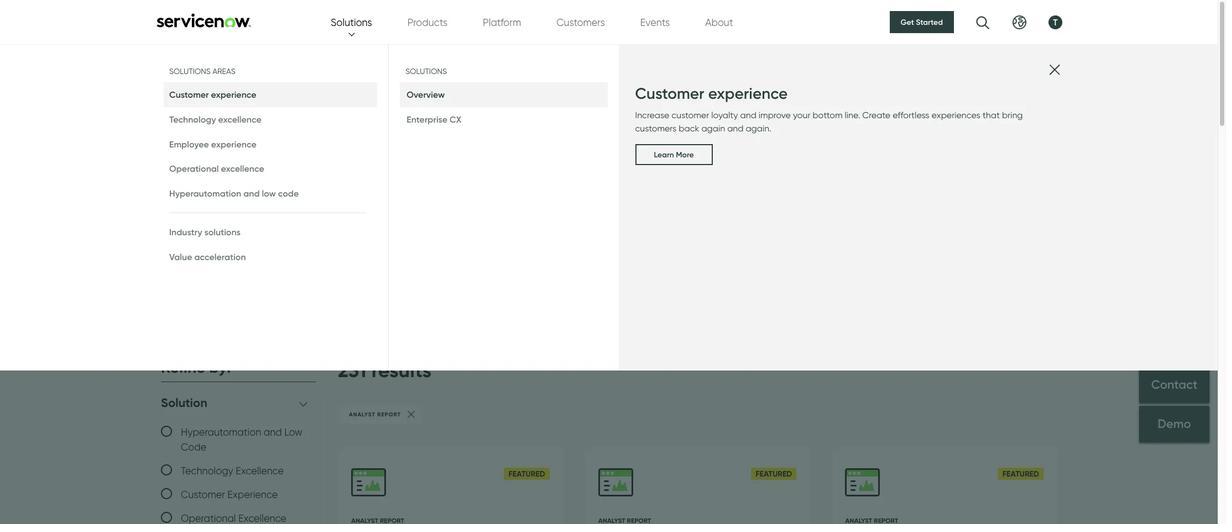 Task type: vqa. For each thing, say whether or not it's contained in the screenshot.
latest
no



Task type: describe. For each thing, give the bounding box(es) containing it.
value acceleration
[[169, 252, 246, 263]]

customer up increase
[[635, 84, 705, 103]]

results
[[372, 358, 432, 383]]

experience for customer experience link
[[211, 89, 256, 100]]

events
[[640, 16, 670, 28]]

all
[[305, 361, 316, 373]]

hyperautomation for hyperautomation and low code
[[181, 427, 261, 438]]

231 results
[[338, 358, 432, 383]]

clear all
[[278, 361, 316, 373]]

option
[[718, 155, 764, 174]]

cx
[[450, 114, 461, 125]]

platform button
[[483, 15, 521, 30]]

industry solutions
[[169, 227, 241, 238]]

value
[[169, 252, 192, 263]]

industry solutions link
[[164, 220, 377, 245]]

solutions
[[204, 227, 241, 238]]

2 you from the left
[[791, 155, 816, 174]]

effortless
[[893, 110, 929, 121]]

whether you are new to servicenow or an experienced developer, we have an option for you
[[161, 155, 816, 174]]

resource
[[161, 101, 310, 145]]

servicenow
[[334, 155, 417, 174]]

1 horizontal spatial customer experience
[[635, 84, 788, 103]]

excellence for technology excellence
[[218, 114, 262, 125]]

operational excellence link
[[164, 157, 377, 182]]

refine by:
[[161, 358, 231, 377]]

excellence for operational excellence
[[221, 163, 264, 174]]

technology excellence link
[[164, 107, 377, 132]]

experience
[[227, 489, 278, 501]]

analyst
[[349, 412, 375, 419]]

we
[[632, 155, 653, 174]]

employee experience link
[[164, 132, 377, 157]]

platform
[[483, 16, 521, 28]]

increase
[[635, 110, 669, 121]]

hyperautomation and low code link
[[164, 182, 377, 206]]

customer experience link
[[164, 82, 377, 107]]

operational for operational excellence
[[169, 163, 219, 174]]

get
[[901, 17, 914, 27]]

clear all link
[[278, 360, 316, 376]]

2 horizontal spatial solutions
[[406, 67, 447, 76]]

refine
[[161, 358, 205, 377]]

have
[[657, 155, 692, 174]]

code
[[278, 188, 299, 199]]

customer down solutions areas
[[169, 89, 209, 100]]

back
[[679, 124, 699, 134]]

to
[[316, 155, 330, 174]]

low
[[262, 188, 276, 199]]

customer experience
[[181, 489, 278, 501]]

started
[[916, 17, 943, 27]]

solutions for solutions popup button
[[331, 16, 372, 28]]

experiences
[[932, 110, 981, 121]]

overview link
[[400, 82, 608, 107]]

solutions for solutions areas
[[169, 67, 211, 76]]

2 an from the left
[[696, 155, 714, 174]]

analyst report
[[349, 412, 401, 419]]

operational excellence
[[181, 513, 286, 525]]

231
[[338, 358, 367, 383]]

enterprise
[[407, 114, 448, 125]]

that
[[983, 110, 1000, 121]]

0 horizontal spatial customer experience
[[169, 89, 256, 100]]

resource
[[161, 79, 217, 92]]

Search resources field
[[161, 260, 1057, 313]]

solutions areas
[[169, 67, 235, 76]]

for
[[768, 155, 787, 174]]

by:
[[209, 358, 231, 377]]

operational for operational excellence
[[181, 513, 236, 525]]

experience up loyalty at the right top
[[708, 84, 788, 103]]

1 an from the left
[[439, 155, 458, 174]]

again.
[[746, 124, 772, 134]]

servicenow image
[[155, 13, 252, 27]]

developer,
[[554, 155, 628, 174]]

clear
[[278, 361, 303, 373]]

products
[[408, 16, 448, 28]]

center
[[319, 101, 432, 145]]

get started
[[901, 17, 943, 27]]

1 featured from the left
[[509, 470, 545, 480]]

about button
[[705, 15, 733, 30]]

products button
[[408, 15, 448, 30]]

code
[[181, 442, 206, 453]]

and down loyalty at the right top
[[727, 124, 744, 134]]

customer down technology excellence
[[181, 489, 225, 501]]



Task type: locate. For each thing, give the bounding box(es) containing it.
technology for technology excellence
[[181, 465, 233, 477]]

1 vertical spatial excellence
[[221, 163, 264, 174]]

and left low
[[243, 188, 260, 199]]

or
[[421, 155, 435, 174]]

overview
[[407, 89, 445, 100]]

learn more
[[654, 150, 694, 160]]

customer
[[635, 84, 705, 103], [169, 89, 209, 100], [181, 489, 225, 501]]

customer experience up technology excellence
[[169, 89, 256, 100]]

an right more
[[696, 155, 714, 174]]

and up again.
[[740, 110, 757, 121]]

excellence down the experience
[[238, 513, 286, 525]]

3 featured from the left
[[1003, 470, 1039, 480]]

center
[[219, 79, 259, 92]]

solutions
[[331, 16, 372, 28], [169, 67, 211, 76], [406, 67, 447, 76]]

solution
[[161, 396, 207, 411]]

value acceleration link
[[164, 245, 377, 270]]

hyperautomation and low code
[[181, 427, 303, 453]]

employee experience
[[169, 139, 257, 150]]

and inside the hyperautomation and low code
[[264, 427, 282, 438]]

0 horizontal spatial you
[[226, 155, 251, 174]]

1 horizontal spatial an
[[696, 155, 714, 174]]

technology excellence
[[169, 114, 262, 125]]

excellence up the experience
[[236, 465, 284, 477]]

excellence down the center
[[218, 114, 262, 125]]

whether
[[161, 155, 222, 174]]

0 vertical spatial excellence
[[218, 114, 262, 125]]

1 horizontal spatial featured
[[756, 470, 792, 480]]

1 vertical spatial operational
[[181, 513, 236, 525]]

0 horizontal spatial featured
[[509, 470, 545, 480]]

hyperautomation down operational excellence
[[169, 188, 241, 199]]

1 horizontal spatial solutions
[[331, 16, 372, 28]]

excellence for operational excellence
[[238, 513, 286, 525]]

experience
[[708, 84, 788, 103], [211, 89, 256, 100], [211, 139, 257, 150]]

customer
[[672, 110, 709, 121]]

experience down areas
[[211, 89, 256, 100]]

0 horizontal spatial solutions
[[169, 67, 211, 76]]

resource center
[[161, 79, 259, 92]]

bring
[[1002, 110, 1023, 121]]

customer experience up loyalty at the right top
[[635, 84, 788, 103]]

2 featured from the left
[[756, 470, 792, 480]]

about
[[705, 16, 733, 28]]

resource center
[[161, 101, 432, 145]]

new
[[282, 155, 312, 174]]

1 horizontal spatial you
[[791, 155, 816, 174]]

learn
[[654, 150, 674, 160]]

report
[[377, 412, 401, 419]]

and left low at the bottom left of the page
[[264, 427, 282, 438]]

customer experience
[[635, 84, 788, 103], [169, 89, 256, 100]]

enterprise cx
[[407, 114, 461, 125]]

operational down "customer experience"
[[181, 513, 236, 525]]

enterprise cx link
[[400, 107, 608, 132]]

1 vertical spatial technology
[[181, 465, 233, 477]]

bottom
[[813, 110, 843, 121]]

line.
[[845, 110, 860, 121]]

an
[[439, 155, 458, 174], [696, 155, 714, 174]]

improve
[[759, 110, 791, 121]]

experience inside customer experience link
[[211, 89, 256, 100]]

experience inside employee experience link
[[211, 139, 257, 150]]

0 vertical spatial hyperautomation
[[169, 188, 241, 199]]

are
[[255, 155, 279, 174]]

operational down the "employee"
[[169, 163, 219, 174]]

operational
[[169, 163, 219, 174], [181, 513, 236, 525]]

excellence
[[218, 114, 262, 125], [221, 163, 264, 174]]

0 vertical spatial operational
[[169, 163, 219, 174]]

more
[[676, 150, 694, 160]]

you left are
[[226, 155, 251, 174]]

again
[[702, 124, 725, 134]]

excellence up hyperautomation and low code
[[221, 163, 264, 174]]

1 vertical spatial hyperautomation
[[181, 427, 261, 438]]

customers
[[635, 124, 677, 134]]

hyperautomation for hyperautomation and low code
[[169, 188, 241, 199]]

low
[[284, 427, 303, 438]]

areas
[[212, 67, 235, 76]]

0 horizontal spatial an
[[439, 155, 458, 174]]

events button
[[640, 15, 670, 30]]

you
[[226, 155, 251, 174], [791, 155, 816, 174]]

get started link
[[890, 11, 954, 33]]

featured
[[509, 470, 545, 480], [756, 470, 792, 480], [1003, 470, 1039, 480]]

excellence
[[236, 465, 284, 477], [238, 513, 286, 525]]

0 vertical spatial technology
[[169, 114, 216, 125]]

technology for technology excellence
[[169, 114, 216, 125]]

hyperautomation inside 'hyperautomation and low code' link
[[169, 188, 241, 199]]

hyperautomation and low code
[[169, 188, 299, 199]]

technology
[[169, 114, 216, 125], [181, 465, 233, 477]]

hyperautomation up code
[[181, 427, 261, 438]]

technology down code
[[181, 465, 233, 477]]

increase customer loyalty and improve your bottom line. create effortless experiences that bring customers back again and again.
[[635, 110, 1023, 134]]

hyperautomation inside the hyperautomation and low code
[[181, 427, 261, 438]]

an right or on the top
[[439, 155, 458, 174]]

1 vertical spatial excellence
[[238, 513, 286, 525]]

solutions button
[[331, 15, 372, 30]]

customers
[[557, 16, 605, 28]]

experience for employee experience link
[[211, 139, 257, 150]]

loyalty
[[711, 110, 738, 121]]

1 you from the left
[[226, 155, 251, 174]]

industry
[[169, 227, 202, 238]]

0 vertical spatial excellence
[[236, 465, 284, 477]]

technology up the "employee"
[[169, 114, 216, 125]]

2 horizontal spatial featured
[[1003, 470, 1039, 480]]

your
[[793, 110, 811, 121]]

hyperautomation
[[169, 188, 241, 199], [181, 427, 261, 438]]

you right for
[[791, 155, 816, 174]]

operational excellence
[[169, 163, 264, 174]]

customers button
[[557, 15, 605, 30]]

learn more link
[[635, 145, 713, 166]]

technology excellence
[[181, 465, 284, 477]]

experienced
[[462, 155, 550, 174]]

employee
[[169, 139, 209, 150]]

create
[[863, 110, 891, 121]]

experience up operational excellence
[[211, 139, 257, 150]]

excellence for technology excellence
[[236, 465, 284, 477]]



